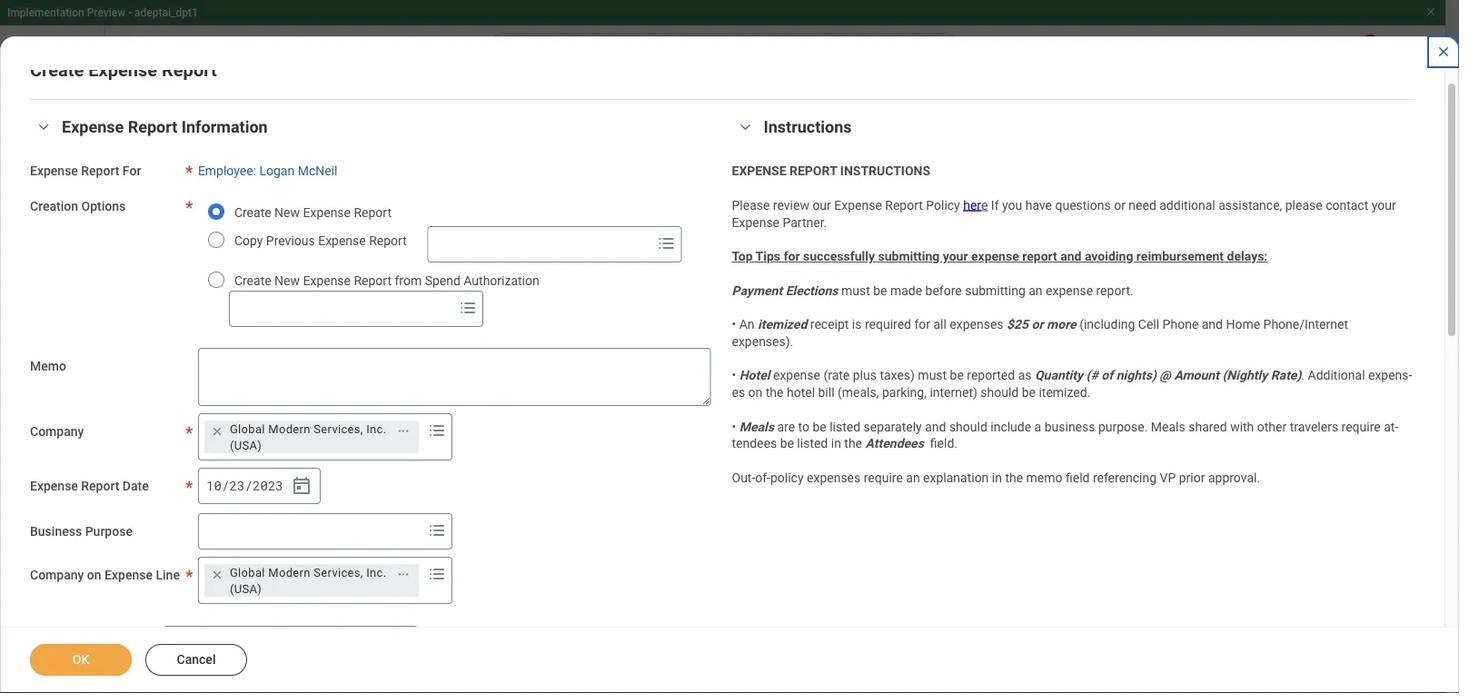 Task type: vqa. For each thing, say whether or not it's contained in the screenshot.
10 / 23 / 2023
yes



Task type: describe. For each thing, give the bounding box(es) containing it.
expense transactions
[[76, 271, 220, 289]]

quarter.
[[1253, 251, 1305, 269]]

attendees field.
[[866, 436, 961, 451]]

report
[[790, 164, 837, 179]]

made
[[891, 283, 923, 298]]

hotel
[[787, 385, 815, 400]]

your inside if you have questions or need additional assistance, please contact your expense partner.
[[1372, 198, 1397, 213]]

be up policy
[[780, 436, 794, 451]]

expense down the copy previous expense report
[[303, 273, 351, 288]]

links
[[150, 432, 185, 449]]

global for company on expense line
[[230, 566, 265, 579]]

ok
[[72, 653, 89, 668]]

in inside the are to be listed separately and should include a business purpose. meals shared with other travelers require at tendees be listed in the
[[831, 436, 841, 451]]

expense down -
[[88, 59, 157, 80]]

cancel button
[[145, 644, 247, 676]]

copy previous expense report
[[234, 233, 407, 248]]

a inside the are to be listed separately and should include a business purpose. meals shared with other travelers require at tendees be listed in the
[[1035, 419, 1042, 434]]

expenses hub
[[76, 116, 192, 138]]

we
[[1131, 229, 1150, 247]]

global modern services, inc. (usa) element for company
[[230, 421, 387, 453]]

0 horizontal spatial a
[[750, 229, 758, 247]]

1 vertical spatial require
[[864, 470, 903, 485]]

before
[[926, 283, 962, 298]]

0 horizontal spatial as
[[879, 251, 895, 269]]

itemized
[[758, 317, 807, 332]]

logan
[[259, 164, 295, 179]]

suggested links button
[[15, 419, 275, 463]]

create new expense report from spend authorization
[[234, 273, 540, 288]]

for inside the we are on a path to a zero day close! please help us make sure that we have properly captured all gms expenses by submitting them as soon as possible to ensure proper processing for the quarter.
[[1206, 251, 1224, 269]]

navigation pane region
[[0, 84, 291, 693]]

10
[[206, 477, 222, 494]]

options
[[81, 199, 126, 214]]

and inside the are to be listed separately and should include a business purpose. meals shared with other travelers require at tendees be listed in the
[[925, 419, 946, 434]]

our
[[813, 198, 831, 213]]

es
[[732, 368, 1413, 400]]

please inside the we are on a path to a zero day close! please help us make sure that we have properly captured all gms expenses by submitting them as soon as possible to ensure proper processing for the quarter.
[[928, 229, 973, 247]]

being
[[232, 509, 264, 524]]

x small image
[[208, 566, 226, 584]]

implementation preview -   adeptai_dpt1 banner
[[0, 0, 1446, 84]]

new for create new expense report from spend authorization
[[275, 273, 300, 288]]

creation
[[30, 199, 78, 214]]

expenses).
[[732, 334, 794, 349]]

top
[[732, 249, 753, 264]]

main content containing expenses hub
[[0, 84, 1460, 693]]

payment elections link
[[15, 345, 275, 389]]

0 horizontal spatial of
[[843, 196, 860, 218]]

the inside . additional expens es on the hotel bill (meals, parking, internet) should be itemized.
[[766, 385, 784, 400]]

search field for copy previous expense report
[[429, 228, 652, 261]]

phone/internet
[[1264, 317, 1349, 332]]

more
[[1047, 317, 1077, 332]]

global modern services, inc. (usa), press delete to clear value. option for company on expense line
[[204, 564, 419, 597]]

business
[[30, 524, 82, 539]]

expense down 'create new expense report'
[[318, 233, 366, 248]]

2 / from the left
[[245, 477, 252, 494]]

1 vertical spatial to
[[1015, 251, 1028, 269]]

Business Purpose field
[[199, 515, 422, 548]]

date
[[123, 479, 149, 494]]

inc. for company
[[366, 422, 387, 436]]

expenses inside timely submission of expenses element
[[865, 196, 944, 218]]

expense up attention on the bottom left of page
[[392, 457, 448, 474]]

expenses hub element
[[76, 115, 224, 140]]

parking,
[[882, 385, 927, 400]]

0 vertical spatial an
[[1029, 283, 1043, 298]]

1 horizontal spatial as
[[936, 251, 951, 269]]

line
[[156, 568, 180, 583]]

are inside the are to be listed separately and should include a business purpose. meals shared with other travelers require at tendees be listed in the
[[777, 419, 795, 434]]

close environment banner image
[[1426, 6, 1437, 17]]

partner.
[[783, 215, 827, 230]]

require inside 'expense reports to submit edit or view expense reports that require action'
[[588, 632, 628, 647]]

rate)
[[1271, 368, 1302, 383]]

have inside the we are on a path to a zero day close! please help us make sure that we have properly captured all gms expenses by submitting them as soon as possible to ensure proper processing for the quarter.
[[1154, 229, 1186, 247]]

creation options
[[30, 199, 126, 214]]

submit
[[550, 607, 603, 626]]

edit or view expense reports that require action element
[[401, 631, 653, 667]]

possible
[[955, 251, 1011, 269]]

expense report date group
[[198, 468, 321, 504]]

inc. for company on expense line
[[366, 566, 387, 579]]

1 horizontal spatial submitting
[[878, 249, 940, 264]]

submission
[[741, 196, 838, 218]]

explanation
[[923, 470, 989, 485]]

create up copy on the top of the page
[[234, 205, 271, 220]]

as inside instructions group
[[1018, 368, 1032, 383]]

expense left line
[[105, 568, 153, 583]]

be up internet)
[[950, 368, 964, 383]]

1 horizontal spatial must
[[918, 368, 947, 383]]

we are on a path to a zero day close! please help us make sure that we have properly captured all gms expenses by submitting them as soon as possible to ensure proper processing for the quarter.
[[680, 229, 1361, 269]]

calendar image
[[291, 475, 313, 497]]

suggested links element
[[15, 463, 275, 535]]

soon
[[899, 251, 932, 269]]

-
[[128, 6, 132, 19]]

the inside the we are on a path to a zero day close! please help us make sure that we have properly captured all gms expenses by submitting them as soon as possible to ensure proper processing for the quarter.
[[1228, 251, 1249, 269]]

related actions image for company
[[397, 425, 410, 438]]

on inside . additional expens es on the hotel bill (meals, parking, internet) should be itemized.
[[748, 385, 763, 400]]

please
[[1286, 198, 1323, 213]]

for
[[123, 164, 141, 179]]

global modern services, inc. (usa) for company on expense line
[[230, 566, 387, 595]]

expense up hotel
[[773, 368, 821, 383]]

• meals
[[732, 419, 777, 434]]

that inside the we are on a path to a zero day close! please help us make sure that we have properly captured all gms expenses by submitting them as soon as possible to ensure proper processing for the quarter.
[[1101, 229, 1128, 247]]

chevron down image
[[735, 121, 757, 134]]

expense report information
[[62, 118, 268, 137]]

modern for company
[[268, 422, 311, 436]]

1 vertical spatial expenses
[[950, 317, 1004, 332]]

ext link image
[[239, 508, 261, 526]]

create down copy on the top of the page
[[234, 273, 271, 288]]

notifications large image
[[1299, 45, 1317, 64]]

1 vertical spatial your
[[943, 249, 968, 264]]

timely submission of expenses element
[[680, 194, 1386, 220]]

hub
[[159, 116, 192, 138]]

search field for create new expense report from spend authorization
[[230, 292, 453, 325]]

questions
[[1056, 198, 1111, 213]]

community link
[[15, 463, 275, 499]]

us
[[1009, 229, 1025, 247]]

read more button
[[673, 282, 751, 318]]

payment elections must be made before submitting an expense report.
[[732, 283, 1134, 298]]

2 horizontal spatial submitting
[[965, 283, 1026, 298]]

financial
[[154, 509, 202, 524]]

implementation
[[7, 6, 84, 19]]

other
[[1258, 419, 1287, 434]]

the left memo
[[1005, 470, 1023, 485]]

transactions
[[135, 271, 220, 289]]

zero
[[824, 229, 853, 247]]

global for company
[[230, 422, 265, 436]]

reported
[[967, 368, 1015, 383]]

company on expense line
[[30, 568, 180, 583]]

internet)
[[930, 385, 978, 400]]

from
[[395, 273, 422, 288]]

• for es
[[732, 368, 736, 383]]

close create expense report image
[[1437, 45, 1451, 59]]

1 horizontal spatial create expense report
[[344, 457, 496, 474]]

prompts image for company on expense line
[[426, 563, 448, 585]]

the inside the are to be listed separately and should include a business purpose. meals shared with other travelers require at tendees be listed in the
[[845, 436, 862, 451]]

them
[[841, 251, 875, 269]]

well-
[[205, 509, 232, 524]]

attention
[[376, 544, 450, 566]]

0 horizontal spatial for
[[784, 249, 800, 264]]

global modern services, inc. (usa) for company
[[230, 422, 387, 452]]

services, for company on expense line
[[314, 566, 363, 579]]

to inside the are to be listed separately and should include a business purpose. meals shared with other travelers require at tendees be listed in the
[[798, 419, 810, 434]]

needs attention
[[320, 544, 450, 566]]

implementation preview -   adeptai_dpt1
[[7, 6, 198, 19]]

overview
[[76, 184, 137, 201]]

attendees
[[866, 436, 924, 451]]

spend
[[425, 273, 461, 288]]

information
[[182, 118, 268, 137]]

report inside instructions group
[[885, 198, 923, 213]]

needs
[[320, 544, 372, 566]]

chevron down small image
[[239, 430, 261, 452]]

be left made
[[874, 283, 887, 298]]

include
[[991, 419, 1032, 434]]

2023
[[253, 477, 283, 494]]

approval.
[[1209, 470, 1261, 485]]

that inside 'expense reports to submit edit or view expense reports that require action'
[[563, 632, 585, 647]]

company for company on expense line
[[30, 568, 84, 583]]

chevron down image
[[33, 121, 55, 134]]

sure
[[1069, 229, 1097, 247]]

create inside main content
[[344, 457, 388, 474]]

1 vertical spatial or
[[1032, 317, 1044, 332]]

have inside if you have questions or need additional assistance, please contact your expense partner.
[[1026, 198, 1052, 213]]

her link
[[964, 198, 981, 213]]

separately
[[864, 419, 922, 434]]

prompts image for business purpose
[[426, 520, 448, 541]]

or inside 'expense reports to submit edit or view expense reports that require action'
[[425, 632, 437, 647]]

0 horizontal spatial must
[[841, 283, 870, 298]]

read more
[[680, 292, 744, 307]]

preview
[[87, 6, 126, 19]]

ensure
[[1032, 251, 1077, 269]]

1 vertical spatial an
[[906, 470, 920, 485]]

submitting inside the we are on a path to a zero day close! please help us make sure that we have properly captured all gms expenses by submitting them as soon as possible to ensure proper processing for the quarter.
[[766, 251, 837, 269]]

ok button
[[30, 644, 132, 676]]

be down bill
[[813, 419, 827, 434]]

create down implementation
[[30, 59, 84, 80]]



Task type: locate. For each thing, give the bounding box(es) containing it.
• for and
[[732, 317, 736, 332]]

/ right 23
[[245, 477, 252, 494]]

read
[[680, 292, 710, 307]]

action
[[401, 650, 436, 665]]

1 related actions image from the top
[[397, 425, 410, 438]]

related actions image for company on expense line
[[397, 569, 410, 581]]

2 related actions image from the top
[[397, 569, 410, 581]]

create down tasks
[[344, 457, 388, 474]]

expense down help
[[971, 249, 1019, 264]]

2 • from the top
[[732, 368, 736, 383]]

@
[[1160, 368, 1171, 383]]

referencing
[[1093, 470, 1157, 485]]

prompts image for copy previous expense report
[[656, 232, 678, 254]]

expenses
[[680, 251, 743, 269], [950, 317, 1004, 332], [807, 470, 861, 485]]

in down bill
[[831, 436, 841, 451]]

your up before
[[943, 249, 968, 264]]

Memo text field
[[198, 348, 711, 406]]

adeptai_dpt1
[[135, 6, 198, 19]]

1 vertical spatial services,
[[314, 566, 363, 579]]

ps
[[767, 249, 781, 264]]

prompts image down spend
[[457, 297, 479, 319]]

or left need
[[1114, 198, 1126, 213]]

1 horizontal spatial are
[[777, 419, 795, 434]]

2 modern from the top
[[268, 566, 311, 579]]

dollar image
[[33, 356, 55, 378]]

please down expense
[[732, 198, 770, 213]]

(usa) for company on expense line
[[230, 582, 262, 595]]

.
[[1302, 368, 1305, 383]]

should inside . additional expens es on the hotel bill (meals, parking, internet) should be itemized.
[[981, 385, 1019, 400]]

listed up policy
[[797, 436, 828, 451]]

and down sure
[[1061, 249, 1082, 264]]

home
[[1226, 317, 1261, 332]]

1 vertical spatial prompts image
[[457, 297, 479, 319]]

0 vertical spatial create expense report
[[30, 59, 217, 80]]

0 vertical spatial that
[[1101, 229, 1128, 247]]

• left hotel
[[732, 368, 736, 383]]

find
[[76, 509, 101, 524]]

expense up the copy previous expense report
[[303, 205, 351, 220]]

0 vertical spatial expenses
[[680, 251, 743, 269]]

taxes)
[[880, 368, 915, 383]]

vp
[[1160, 470, 1176, 485]]

should inside the are to be listed separately and should include a business purpose. meals shared with other travelers require at tendees be listed in the
[[950, 419, 988, 434]]

my tasks element
[[1333, 35, 1384, 75]]

submitting down close!
[[878, 249, 940, 264]]

0 horizontal spatial please
[[732, 198, 770, 213]]

1 vertical spatial of
[[1102, 368, 1113, 383]]

0 horizontal spatial meals
[[739, 419, 774, 434]]

for right required
[[915, 317, 931, 332]]

related actions image up create expense report link
[[397, 425, 410, 438]]

bill
[[818, 385, 835, 400]]

3 • from the top
[[732, 419, 736, 434]]

instructions button
[[764, 118, 852, 137]]

expense report instructions
[[732, 164, 931, 179]]

company up expense report date
[[30, 424, 84, 439]]

payment inside instructions group
[[732, 283, 783, 298]]

have up reimbursement on the right of the page
[[1154, 229, 1186, 247]]

timely
[[680, 196, 736, 218]]

your right contact
[[1372, 198, 1397, 213]]

payment for payment elections
[[76, 359, 134, 376]]

global right x small icon
[[230, 566, 265, 579]]

1 horizontal spatial an
[[1029, 283, 1043, 298]]

0 horizontal spatial elections
[[138, 359, 198, 376]]

1 horizontal spatial expenses
[[807, 470, 861, 485]]

or inside if you have questions or need additional assistance, please contact your expense partner.
[[1114, 198, 1126, 213]]

expense up day
[[835, 198, 882, 213]]

2 horizontal spatial and
[[1202, 317, 1223, 332]]

0 vertical spatial on
[[729, 229, 746, 247]]

0 vertical spatial •
[[732, 317, 736, 332]]

need
[[1129, 198, 1157, 213]]

(nightly
[[1223, 368, 1268, 383]]

global modern services, inc. (usa), press delete to clear value. option for company
[[204, 421, 419, 453]]

0 vertical spatial have
[[1026, 198, 1052, 213]]

0 vertical spatial please
[[732, 198, 770, 213]]

(usa) right x small icon
[[230, 582, 262, 595]]

2 global modern services, inc. (usa), press delete to clear value. option from the top
[[204, 564, 419, 597]]

are down hotel
[[777, 419, 795, 434]]

0 horizontal spatial create expense report
[[30, 59, 217, 80]]

services, right chevron down small image
[[314, 422, 363, 436]]

prompts image up create expense report link
[[426, 420, 448, 441]]

edit
[[401, 632, 422, 647]]

create expense report inside dialog
[[30, 59, 217, 80]]

1 / from the left
[[222, 477, 229, 494]]

2 global modern services, inc. (usa) from the top
[[230, 566, 387, 595]]

0 horizontal spatial payment
[[76, 359, 134, 376]]

0 vertical spatial global modern services, inc. (usa)
[[230, 422, 387, 452]]

business
[[1045, 419, 1096, 434]]

expenses
[[76, 116, 155, 138], [865, 196, 944, 218]]

in right explanation
[[992, 470, 1002, 485]]

services, down business purpose field
[[314, 566, 363, 579]]

a right include
[[1035, 419, 1042, 434]]

of right our
[[843, 196, 860, 218]]

2 company from the top
[[30, 568, 84, 583]]

0 vertical spatial (usa)
[[230, 438, 262, 452]]

0 horizontal spatial all
[[934, 317, 947, 332]]

global modern services, inc. (usa) down business purpose field
[[230, 566, 387, 595]]

is
[[852, 317, 862, 332]]

2 vertical spatial •
[[732, 419, 736, 434]]

please review our expense report policy her e
[[732, 198, 988, 213]]

1 horizontal spatial payment
[[732, 283, 783, 298]]

1 (usa) from the top
[[230, 438, 262, 452]]

0 vertical spatial elections
[[786, 283, 838, 298]]

to down us
[[1015, 251, 1028, 269]]

services,
[[314, 422, 363, 436], [314, 566, 363, 579]]

expenses inside expenses hub element
[[76, 116, 155, 138]]

/ right 10
[[222, 477, 229, 494]]

expense up expense report for
[[62, 118, 124, 137]]

1 vertical spatial company
[[30, 568, 84, 583]]

reimbursement
[[1137, 249, 1224, 264]]

search field down create new expense report from spend authorization
[[230, 292, 453, 325]]

expense
[[732, 164, 787, 179]]

1 vertical spatial global modern services, inc. (usa) element
[[230, 564, 387, 597]]

on inside expense report information group
[[87, 568, 101, 583]]

1 vertical spatial modern
[[268, 566, 311, 579]]

transformation import image
[[239, 116, 261, 138]]

expense up 'ti'
[[732, 215, 780, 230]]

a up 'ti'
[[750, 229, 758, 247]]

elections up links
[[138, 359, 198, 376]]

1 vertical spatial new
[[275, 273, 300, 288]]

your inside "link"
[[126, 509, 151, 524]]

expense inside if you have questions or need additional assistance, please contact your expense partner.
[[732, 215, 780, 230]]

payment inside the navigation pane region
[[76, 359, 134, 376]]

prompts image up view
[[426, 563, 448, 585]]

all down before
[[934, 317, 947, 332]]

transactions to expense element
[[778, 605, 961, 631]]

related actions image down attention on the bottom left of page
[[397, 569, 410, 581]]

2 vertical spatial require
[[588, 632, 628, 647]]

1 vertical spatial payment
[[76, 359, 134, 376]]

1 vertical spatial create expense report
[[344, 457, 496, 474]]

1 global modern services, inc. (usa) from the top
[[230, 422, 387, 452]]

1 horizontal spatial /
[[245, 477, 252, 494]]

2 inc. from the top
[[366, 566, 387, 579]]

1 vertical spatial are
[[777, 419, 795, 434]]

1 services, from the top
[[314, 422, 363, 436]]

main content
[[0, 84, 1460, 693]]

1 prompts image from the top
[[426, 420, 448, 441]]

2 horizontal spatial your
[[1372, 198, 1397, 213]]

company for company
[[30, 424, 84, 439]]

elections inside the navigation pane region
[[138, 359, 198, 376]]

nights)
[[1117, 368, 1157, 383]]

1 vertical spatial elections
[[138, 359, 198, 376]]

make
[[1028, 229, 1065, 247]]

prompts image up attention on the bottom left of page
[[426, 520, 448, 541]]

global modern services, inc. (usa) up calendar image
[[230, 422, 387, 452]]

should down 'reported' on the bottom
[[981, 385, 1019, 400]]

create expense report down tasks
[[344, 457, 496, 474]]

0 vertical spatial modern
[[268, 422, 311, 436]]

instructions group
[[732, 116, 1416, 487]]

copy
[[234, 233, 263, 248]]

modern
[[268, 422, 311, 436], [268, 566, 311, 579]]

1 inc. from the top
[[366, 422, 387, 436]]

1 • from the top
[[732, 317, 736, 332]]

expense left the transactions at top left
[[76, 271, 131, 289]]

submitting down path
[[766, 251, 837, 269]]

of right (#
[[1102, 368, 1113, 383]]

all inside instructions group
[[934, 317, 947, 332]]

2 global from the top
[[230, 566, 265, 579]]

payment elections
[[76, 359, 198, 376]]

new up previous at the left of page
[[275, 205, 300, 220]]

create expense report link
[[343, 454, 498, 476]]

1 horizontal spatial all
[[1310, 229, 1326, 247]]

please inside instructions group
[[732, 198, 770, 213]]

0 vertical spatial global modern services, inc. (usa) element
[[230, 421, 387, 453]]

prompts image for create new expense report from spend authorization
[[457, 297, 479, 319]]

listed
[[830, 419, 861, 434], [797, 436, 828, 451]]

prompts image for company
[[426, 420, 448, 441]]

1 horizontal spatial in
[[992, 470, 1002, 485]]

1 horizontal spatial of
[[1102, 368, 1113, 383]]

0 vertical spatial inc.
[[366, 422, 387, 436]]

1 vertical spatial global modern services, inc. (usa)
[[230, 566, 387, 595]]

23
[[229, 477, 245, 494]]

expense down expense reports to submit element on the bottom of page
[[469, 632, 516, 647]]

prompts image
[[426, 420, 448, 441], [426, 563, 448, 585]]

1 horizontal spatial on
[[729, 229, 746, 247]]

expense reports to submit element
[[401, 605, 603, 631]]

1 vertical spatial prompts image
[[426, 563, 448, 585]]

expenses up close!
[[865, 196, 944, 218]]

listed down (meals,
[[830, 419, 861, 434]]

•
[[732, 317, 736, 332], [732, 368, 736, 383], [732, 419, 736, 434]]

new down previous at the left of page
[[275, 273, 300, 288]]

to
[[528, 607, 546, 626]]

to right path
[[795, 229, 809, 247]]

on inside the we are on a path to a zero day close! please help us make sure that we have properly captured all gms expenses by submitting them as soon as possible to ensure proper processing for the quarter.
[[729, 229, 746, 247]]

1 global modern services, inc. (usa) element from the top
[[230, 421, 387, 453]]

1 horizontal spatial and
[[1061, 249, 1082, 264]]

1 vertical spatial related actions image
[[397, 569, 410, 581]]

path
[[762, 229, 792, 247]]

elections up receipt on the top of the page
[[786, 283, 838, 298]]

new
[[275, 205, 300, 220], [275, 273, 300, 288]]

modern for company on expense line
[[268, 566, 311, 579]]

be down • hotel expense (rate plus taxes) must be reported as quantity (# of nights) @ amount (nightly rate) at the right bottom of the page
[[1022, 385, 1036, 400]]

meals inside the are to be listed separately and should include a business purpose. meals shared with other travelers require at tendees be listed in the
[[1151, 419, 1186, 434]]

on
[[729, 229, 746, 247], [748, 385, 763, 400], [87, 568, 101, 583]]

elections inside instructions group
[[786, 283, 838, 298]]

authorization
[[464, 273, 540, 288]]

require left the at
[[1342, 419, 1381, 434]]

tasks
[[343, 418, 386, 437]]

1 horizontal spatial that
[[1101, 229, 1128, 247]]

additional
[[1308, 368, 1365, 383]]

find out your financial well-being
[[76, 509, 264, 524]]

0 vertical spatial new
[[275, 205, 300, 220]]

create expense report
[[30, 59, 217, 80], [344, 457, 496, 474]]

expense report information group
[[30, 116, 714, 693]]

must up internet)
[[918, 368, 947, 383]]

elections for payment elections must be made before submitting an expense report.
[[786, 283, 838, 298]]

day
[[857, 229, 881, 247]]

2 vertical spatial expenses
[[807, 470, 861, 485]]

payment down the by
[[732, 283, 783, 298]]

Search field
[[429, 228, 652, 261], [230, 292, 453, 325]]

or right the edit
[[425, 632, 437, 647]]

inc.
[[366, 422, 387, 436], [366, 566, 387, 579]]

0 horizontal spatial have
[[1026, 198, 1052, 213]]

submitting down possible
[[965, 283, 1026, 298]]

are right the we on the top left
[[704, 229, 725, 247]]

1 global modern services, inc. (usa), press delete to clear value. option from the top
[[204, 421, 419, 453]]

or right the '$25' in the top right of the page
[[1032, 317, 1044, 332]]

0 vertical spatial expenses
[[76, 116, 155, 138]]

2 vertical spatial to
[[798, 419, 810, 434]]

in
[[831, 436, 841, 451], [992, 470, 1002, 485]]

your right the out
[[126, 509, 151, 524]]

of inside instructions group
[[1102, 368, 1113, 383]]

company down business
[[30, 568, 84, 583]]

0 horizontal spatial your
[[126, 509, 151, 524]]

global
[[230, 422, 265, 436], [230, 566, 265, 579]]

out
[[104, 509, 123, 524]]

1 horizontal spatial listed
[[830, 419, 861, 434]]

elections for payment elections
[[138, 359, 198, 376]]

related actions image
[[397, 425, 410, 438], [397, 569, 410, 581]]

expenses inside the we are on a path to a zero day close! please help us make sure that we have properly captured all gms expenses by submitting them as soon as possible to ensure proper processing for the quarter.
[[680, 251, 743, 269]]

inc. up create expense report link
[[366, 422, 387, 436]]

2 services, from the top
[[314, 566, 363, 579]]

as right 'reported' on the bottom
[[1018, 368, 1032, 383]]

0 vertical spatial or
[[1114, 198, 1126, 213]]

overview link
[[15, 171, 275, 214]]

1 modern from the top
[[268, 422, 311, 436]]

0 vertical spatial payment
[[732, 283, 783, 298]]

expenses right policy
[[807, 470, 861, 485]]

the left hotel
[[766, 385, 784, 400]]

• left an
[[732, 317, 736, 332]]

2 prompts image from the top
[[426, 563, 448, 585]]

on down hotel
[[748, 385, 763, 400]]

meals left shared
[[1151, 419, 1186, 434]]

• up out-
[[732, 419, 736, 434]]

on up "top"
[[729, 229, 746, 247]]

2 (usa) from the top
[[230, 582, 262, 595]]

are
[[704, 229, 725, 247], [777, 419, 795, 434]]

1 vertical spatial in
[[992, 470, 1002, 485]]

expense up business
[[30, 479, 78, 494]]

create
[[30, 59, 84, 80], [234, 205, 271, 220], [234, 273, 271, 288], [344, 457, 388, 474]]

reports
[[519, 632, 560, 647]]

2 new from the top
[[275, 273, 300, 288]]

as right the soon
[[936, 251, 951, 269]]

0 vertical spatial and
[[1061, 249, 1082, 264]]

$25
[[1007, 317, 1029, 332]]

help
[[976, 229, 1005, 247]]

0 vertical spatial to
[[795, 229, 809, 247]]

2 global modern services, inc. (usa) element from the top
[[230, 564, 387, 597]]

expense up dashboard icon
[[30, 164, 78, 179]]

(#
[[1086, 368, 1098, 383]]

cell
[[1139, 317, 1160, 332]]

all
[[1310, 229, 1326, 247], [934, 317, 947, 332]]

2 vertical spatial on
[[87, 568, 101, 583]]

expense inside the navigation pane region
[[76, 271, 131, 289]]

dashboard image
[[33, 182, 55, 204]]

a left zero
[[812, 229, 821, 247]]

1 vertical spatial •
[[732, 368, 736, 383]]

expense inside 'expense reports to submit edit or view expense reports that require action'
[[401, 607, 463, 626]]

2 vertical spatial prompts image
[[426, 520, 448, 541]]

meals down hotel
[[739, 419, 774, 434]]

require down attendees
[[864, 470, 903, 485]]

require inside the are to be listed separately and should include a business purpose. meals shared with other travelers require at tendees be listed in the
[[1342, 419, 1381, 434]]

top ti ps for successfully submitting your expense report and avoiding reimbursement delays:
[[732, 249, 1268, 264]]

that
[[1101, 229, 1128, 247], [563, 632, 585, 647]]

should up field.
[[950, 419, 988, 434]]

global modern services, inc. (usa) element down business purpose field
[[230, 564, 387, 597]]

expense report information button
[[62, 118, 268, 137]]

global modern services, inc. (usa), press delete to clear value. option down business purpose field
[[204, 564, 419, 597]]

1 vertical spatial listed
[[797, 436, 828, 451]]

expense inside 'expense reports to submit edit or view expense reports that require action'
[[469, 632, 516, 647]]

inc. down business purpose field
[[366, 566, 387, 579]]

payment
[[732, 283, 783, 298], [76, 359, 134, 376]]

0 horizontal spatial listed
[[797, 436, 828, 451]]

payment for payment elections must be made before submitting an expense report.
[[732, 283, 783, 298]]

2 horizontal spatial on
[[748, 385, 763, 400]]

assistance,
[[1219, 198, 1283, 213]]

1 horizontal spatial for
[[915, 317, 931, 332]]

0 vertical spatial search field
[[429, 228, 652, 261]]

1 vertical spatial and
[[1202, 317, 1223, 332]]

1 vertical spatial search field
[[230, 292, 453, 325]]

(usa) for company
[[230, 438, 262, 452]]

1 vertical spatial should
[[950, 419, 988, 434]]

0 vertical spatial global modern services, inc. (usa), press delete to clear value. option
[[204, 421, 419, 453]]

expenses down the we on the top left
[[680, 251, 743, 269]]

please down policy
[[928, 229, 973, 247]]

1 horizontal spatial have
[[1154, 229, 1186, 247]]

field.
[[930, 436, 958, 451]]

2 horizontal spatial or
[[1114, 198, 1126, 213]]

1 vertical spatial on
[[748, 385, 763, 400]]

business purpose
[[30, 524, 133, 539]]

more
[[713, 292, 744, 307]]

0 vertical spatial your
[[1372, 198, 1397, 213]]

payment right memo
[[76, 359, 134, 376]]

tendees
[[732, 419, 1399, 451]]

the left attendees
[[845, 436, 862, 451]]

all inside the we are on a path to a zero day close! please help us make sure that we have properly captured all gms expenses by submitting them as soon as possible to ensure proper processing for the quarter.
[[1310, 229, 1326, 247]]

are inside the we are on a path to a zero day close! please help us make sure that we have properly captured all gms expenses by submitting them as soon as possible to ensure proper processing for the quarter.
[[704, 229, 725, 247]]

be inside . additional expens es on the hotel bill (meals, parking, internet) should be itemized.
[[1022, 385, 1036, 400]]

0 horizontal spatial and
[[925, 419, 946, 434]]

new for create new expense report
[[275, 205, 300, 220]]

0 horizontal spatial in
[[831, 436, 841, 451]]

1 horizontal spatial or
[[1032, 317, 1044, 332]]

policy
[[771, 470, 804, 485]]

1 vertical spatial have
[[1154, 229, 1186, 247]]

create expense report dialog
[[0, 36, 1460, 693]]

0 vertical spatial should
[[981, 385, 1019, 400]]

2 meals from the left
[[1151, 419, 1186, 434]]

expense down ensure at the top right of page
[[1046, 283, 1093, 298]]

previous
[[266, 233, 315, 248]]

1 company from the top
[[30, 424, 84, 439]]

1 meals from the left
[[739, 419, 774, 434]]

the down properly
[[1228, 251, 1249, 269]]

of
[[843, 196, 860, 218], [1102, 368, 1113, 383]]

create expense report down -
[[30, 59, 217, 80]]

0 vertical spatial require
[[1342, 419, 1381, 434]]

that up avoiding at the right top of page
[[1101, 229, 1128, 247]]

and inside (including cell phone and home phone/internet expenses).
[[1202, 317, 1223, 332]]

ext link image
[[239, 472, 261, 490]]

expense transactions link
[[15, 258, 275, 302]]

global modern services, inc. (usa) element up calendar image
[[230, 421, 387, 453]]

0 horizontal spatial /
[[222, 477, 229, 494]]

an down report
[[1029, 283, 1043, 298]]

2 horizontal spatial as
[[1018, 368, 1032, 383]]

as
[[879, 251, 895, 269], [936, 251, 951, 269], [1018, 368, 1032, 383]]

2 vertical spatial your
[[126, 509, 151, 524]]

delays:
[[1227, 249, 1268, 264]]

global modern services, inc. (usa) element
[[230, 421, 387, 453], [230, 564, 387, 597]]

quantity
[[1035, 368, 1083, 383]]

prompts image
[[656, 232, 678, 254], [457, 297, 479, 319], [426, 520, 448, 541]]

community
[[76, 473, 142, 488]]

0 vertical spatial listed
[[830, 419, 861, 434]]

1 horizontal spatial a
[[812, 229, 821, 247]]

0 horizontal spatial that
[[563, 632, 585, 647]]

profile logan mcneil element
[[1384, 35, 1435, 75]]

(rate
[[824, 368, 850, 383]]

the
[[1228, 251, 1249, 269], [766, 385, 784, 400], [845, 436, 862, 451], [1005, 470, 1023, 485]]

1 global from the top
[[230, 422, 265, 436]]

1 vertical spatial global
[[230, 566, 265, 579]]

global modern services, inc. (usa) element for company on expense line
[[230, 564, 387, 597]]

purpose.
[[1099, 419, 1148, 434]]

global modern services, inc. (usa), press delete to clear value. option
[[204, 421, 419, 453], [204, 564, 419, 597]]

1 new from the top
[[275, 205, 300, 220]]

avoiding
[[1085, 249, 1134, 264]]

0 horizontal spatial are
[[704, 229, 725, 247]]

on down business purpose
[[87, 568, 101, 583]]

as down close!
[[879, 251, 895, 269]]

memo
[[30, 359, 66, 374]]

suggested
[[76, 432, 146, 449]]

x small image
[[208, 422, 226, 441]]

link image
[[33, 430, 55, 452]]

1 horizontal spatial expenses
[[865, 196, 944, 218]]

services, for company
[[314, 422, 363, 436]]

policy
[[926, 198, 960, 213]]



